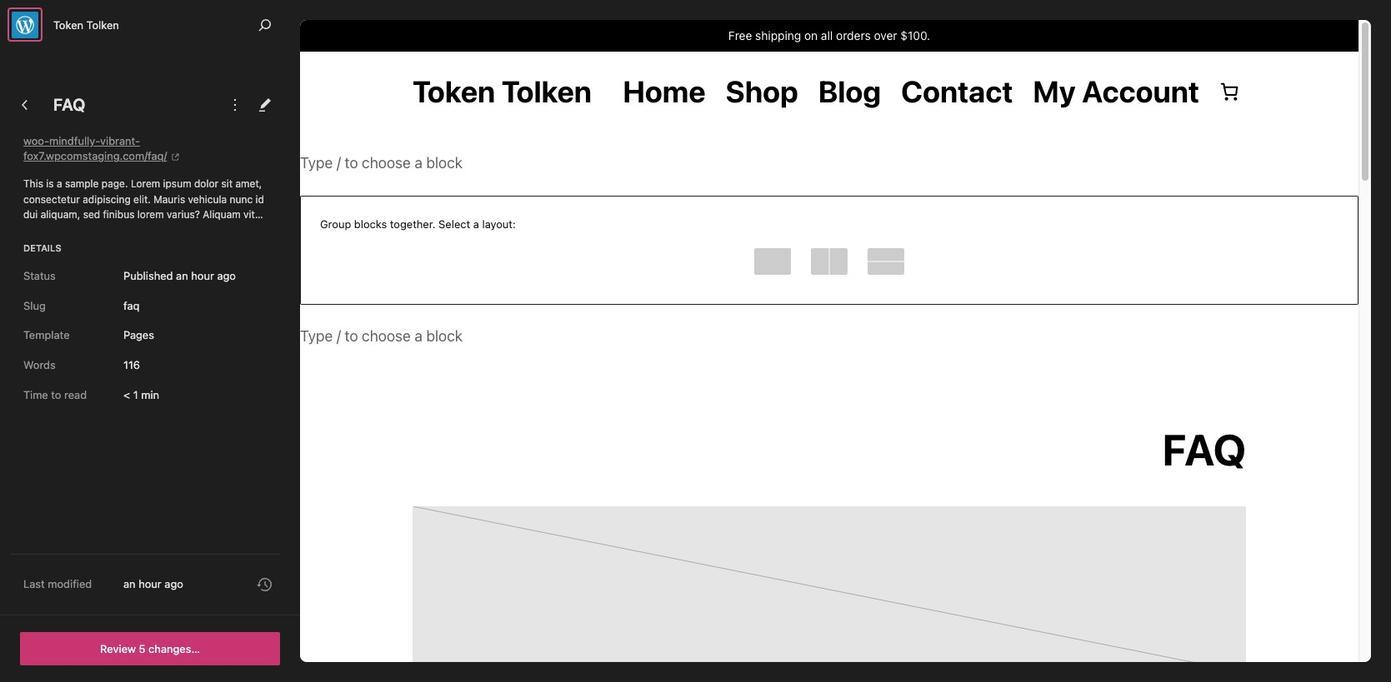 Task type: vqa. For each thing, say whether or not it's contained in the screenshot.
hour
yes



Task type: locate. For each thing, give the bounding box(es) containing it.
tolken
[[86, 18, 119, 32]]

token
[[53, 18, 83, 32]]

vibrant-
[[100, 134, 140, 148]]

token tolken
[[53, 18, 119, 32]]

pages
[[123, 329, 154, 342]]

review
[[100, 643, 136, 656]]

an
[[123, 578, 136, 591]]

faq
[[53, 95, 85, 114]]

116
[[123, 358, 140, 372]]

an hour ago
[[123, 578, 183, 591]]

review 5 changes… button
[[20, 633, 280, 666]]

template
[[23, 329, 70, 342]]

to
[[51, 388, 61, 401]]

fox7.wpcomstaging.com/faq/
[[23, 149, 167, 163]]

actions image
[[225, 95, 245, 115]]

back image
[[15, 95, 35, 115]]

status
[[23, 269, 56, 283]]

words
[[23, 358, 56, 372]]

woo-mindfully-vibrant- fox7.wpcomstaging.com/faq/ link
[[23, 133, 280, 164]]

last
[[23, 578, 45, 591]]

time
[[23, 388, 48, 401]]



Task type: describe. For each thing, give the bounding box(es) containing it.
open command palette image
[[255, 15, 275, 35]]

changes…
[[148, 643, 200, 656]]

hour
[[139, 578, 161, 591]]

site icon image
[[12, 11, 38, 38]]

time to read
[[23, 388, 87, 401]]

1
[[133, 388, 138, 401]]

last modified
[[23, 578, 92, 591]]

woo-
[[23, 134, 49, 148]]

details
[[23, 242, 61, 253]]

woo-mindfully-vibrant- fox7.wpcomstaging.com/faq/
[[23, 134, 167, 163]]

< 1 min
[[123, 388, 159, 401]]

5
[[139, 643, 146, 656]]

modified
[[48, 578, 92, 591]]

slug
[[23, 299, 46, 312]]

edit image
[[255, 95, 275, 115]]

published
[[123, 269, 176, 283]]

faq
[[123, 299, 140, 312]]

review 5 changes…
[[100, 643, 200, 656]]

read
[[64, 388, 87, 401]]

min
[[141, 388, 159, 401]]

<
[[123, 388, 130, 401]]

ago
[[164, 578, 183, 591]]

mindfully-
[[49, 134, 100, 148]]



